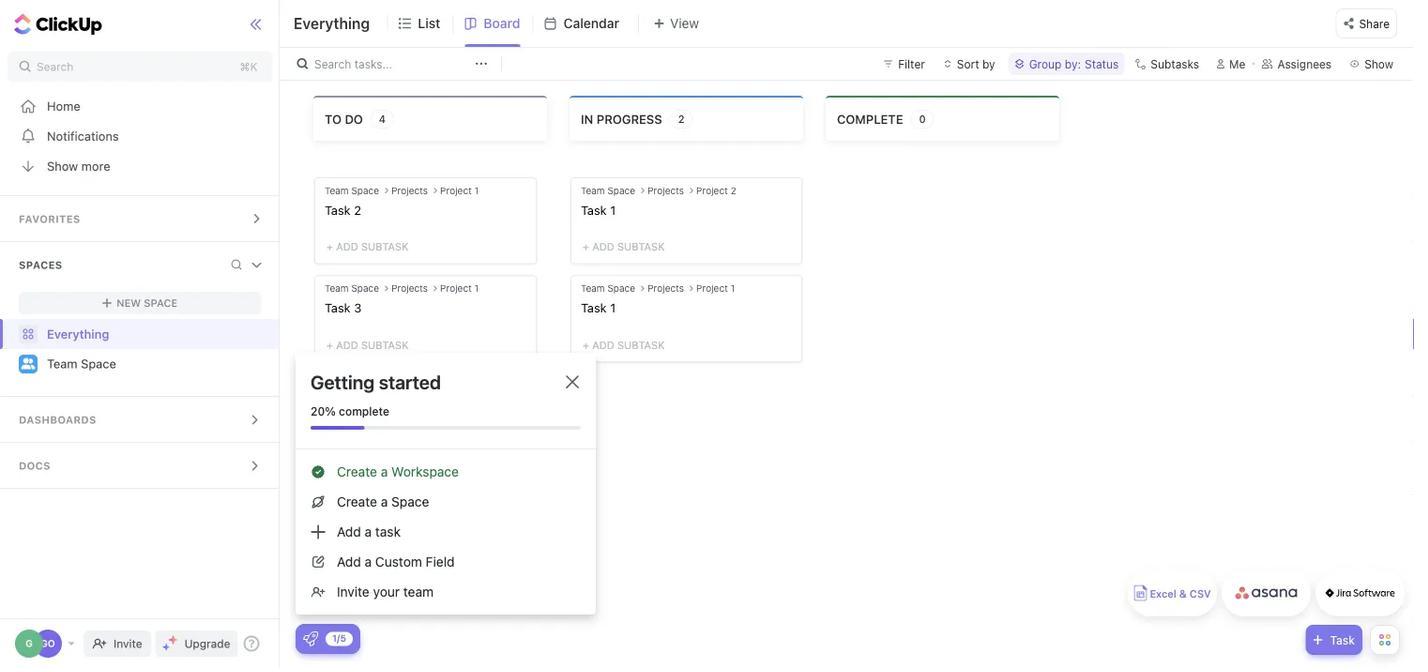 Task type: locate. For each thing, give the bounding box(es) containing it.
20% complete
[[311, 405, 390, 418]]

1 vertical spatial task 3
[[325, 497, 362, 511]]

1 vertical spatial invite
[[114, 637, 142, 651]]

add a custom field
[[337, 554, 455, 570]]

team
[[404, 584, 434, 600]]

+ down 20%
[[327, 437, 333, 449]]

add
[[336, 241, 358, 253], [593, 241, 615, 253], [336, 339, 358, 351], [593, 339, 615, 351], [336, 437, 358, 449], [337, 524, 361, 540], [336, 535, 358, 548], [337, 554, 361, 570]]

1 for task 3
[[475, 283, 479, 294]]

+ add subtask down the ‎task 2
[[327, 241, 409, 253]]

2 create from the top
[[337, 494, 377, 510]]

project for task 2
[[440, 381, 472, 392]]

a for task
[[365, 524, 372, 540]]

team inside sidebar navigation
[[47, 357, 78, 371]]

team space right user group image
[[47, 357, 116, 371]]

+ add subtask
[[327, 241, 409, 253], [583, 241, 665, 253], [327, 339, 409, 351], [583, 339, 665, 351], [327, 437, 409, 449]]

0 horizontal spatial ‎task
[[325, 203, 351, 217]]

share button
[[1336, 8, 1398, 38]]

subtask for ‎task 1
[[618, 339, 665, 351]]

0 vertical spatial task 3
[[325, 301, 362, 315]]

by:
[[1065, 57, 1082, 70]]

1 horizontal spatial everything
[[294, 14, 370, 32]]

sort by
[[957, 57, 996, 70]]

subtask for ‎task 2
[[361, 241, 409, 253]]

subtasks button
[[1129, 53, 1206, 75]]

home
[[47, 99, 81, 113]]

invite left sparkle svg 2 image
[[114, 637, 142, 651]]

everything link
[[0, 319, 280, 349]]

view
[[670, 15, 700, 31]]

1/5
[[332, 633, 346, 644]]

search for search tasks...
[[315, 57, 351, 70]]

sparkle svg 2 image
[[163, 644, 170, 651]]

2 3 from the top
[[354, 497, 362, 511]]

more
[[81, 159, 110, 173]]

show down share on the top right
[[1365, 57, 1394, 70]]

show left more
[[47, 159, 78, 173]]

+ add subtask for ‎task 1
[[583, 339, 665, 351]]

add subtask
[[336, 535, 409, 548]]

notifications
[[47, 129, 119, 143]]

+ add subtask down task 1
[[583, 241, 665, 253]]

show
[[1365, 57, 1394, 70], [47, 159, 78, 173]]

1 3 from the top
[[354, 301, 362, 315]]

invite inside sidebar navigation
[[114, 637, 142, 651]]

team space down the ‎task 2
[[325, 283, 379, 294]]

create up create a space
[[337, 464, 377, 480]]

me button
[[1209, 53, 1254, 75]]

3 up add a task
[[354, 497, 362, 511]]

a left task
[[365, 524, 372, 540]]

search inside sidebar navigation
[[37, 60, 74, 73]]

task 3 up getting
[[325, 301, 362, 315]]

csv
[[1190, 588, 1212, 600]]

a up create a space
[[381, 464, 388, 480]]

show for show more
[[47, 159, 78, 173]]

0 vertical spatial create
[[337, 464, 377, 480]]

task 2
[[325, 399, 361, 413]]

team right user group image
[[47, 357, 78, 371]]

+ down ‎task 1
[[583, 339, 590, 351]]

favorites button
[[0, 196, 280, 241]]

team
[[325, 185, 349, 196], [581, 185, 605, 196], [325, 283, 349, 294], [581, 283, 605, 294], [47, 357, 78, 371], [325, 381, 349, 392], [325, 480, 349, 490]]

1 horizontal spatial invite
[[337, 584, 370, 600]]

1 create from the top
[[337, 464, 377, 480]]

2
[[679, 113, 685, 125], [731, 185, 737, 196], [354, 203, 361, 217], [475, 381, 480, 392], [354, 399, 361, 413], [475, 480, 480, 490]]

2 task 3 from the top
[[325, 497, 362, 511]]

3 up getting
[[354, 301, 362, 315]]

project 2
[[697, 185, 737, 196], [440, 381, 480, 392], [440, 480, 480, 490]]

a up task
[[381, 494, 388, 510]]

0
[[919, 113, 926, 125]]

complete
[[837, 112, 904, 126]]

getting
[[311, 371, 375, 393]]

create
[[337, 464, 377, 480], [337, 494, 377, 510]]

+ add subtask up getting started
[[327, 339, 409, 351]]

search for search
[[37, 60, 74, 73]]

show inside dropdown button
[[1365, 57, 1394, 70]]

‎task for ‎task 1
[[581, 301, 607, 315]]

0 horizontal spatial show
[[47, 159, 78, 173]]

0 vertical spatial everything
[[294, 14, 370, 32]]

space
[[351, 185, 379, 196], [608, 185, 636, 196], [351, 283, 379, 294], [608, 283, 636, 294], [144, 297, 178, 309], [81, 357, 116, 371], [351, 381, 379, 392], [351, 480, 379, 490], [392, 494, 429, 510]]

+ up getting
[[327, 339, 333, 351]]

0 horizontal spatial invite
[[114, 637, 142, 651]]

‎task
[[325, 203, 351, 217], [581, 301, 607, 315]]

create up add a task
[[337, 494, 377, 510]]

project 1
[[440, 185, 479, 196], [440, 283, 479, 294], [697, 283, 735, 294]]

task 3
[[325, 301, 362, 315], [325, 497, 362, 511]]

team space link
[[47, 349, 263, 379]]

+ down the ‎task 2
[[327, 241, 333, 253]]

+ add subtask down ‎task 1
[[583, 339, 665, 351]]

g
[[26, 638, 33, 649]]

0 vertical spatial ‎task
[[325, 203, 351, 217]]

1 horizontal spatial ‎task
[[581, 301, 607, 315]]

task 3 up add a task
[[325, 497, 362, 511]]

+ for task 1
[[583, 241, 590, 253]]

a down add subtask
[[365, 554, 372, 570]]

g go
[[26, 638, 55, 649]]

getting started
[[311, 371, 441, 393]]

sparkle svg 1 image
[[169, 636, 178, 645]]

space up task 1
[[608, 185, 636, 196]]

team space up ‎task 1
[[581, 283, 636, 294]]

1 vertical spatial create
[[337, 494, 377, 510]]

+ for ‎task 1
[[583, 339, 590, 351]]

team up the ‎task 2
[[325, 185, 349, 196]]

+ for task 3
[[327, 339, 333, 351]]

sort by button
[[937, 53, 1005, 75]]

create for create a space
[[337, 494, 377, 510]]

subtask for task 2
[[361, 437, 409, 449]]

custom
[[375, 554, 422, 570]]

search left tasks... on the left
[[315, 57, 351, 70]]

projects for task 2
[[392, 381, 428, 392]]

0 horizontal spatial everything
[[47, 327, 109, 341]]

a
[[381, 464, 388, 480], [381, 494, 388, 510], [365, 524, 372, 540], [365, 554, 372, 570]]

your
[[373, 584, 400, 600]]

+ down task 1
[[583, 241, 590, 253]]

show inside sidebar navigation
[[47, 159, 78, 173]]

onboarding checklist button image
[[303, 632, 318, 647]]

me
[[1230, 57, 1246, 70]]

0 vertical spatial 3
[[354, 301, 362, 315]]

1 vertical spatial 3
[[354, 497, 362, 511]]

project for ‎task 2
[[440, 185, 472, 196]]

project 2 for task 2
[[440, 381, 480, 392]]

1 horizontal spatial show
[[1365, 57, 1394, 70]]

group by: status
[[1030, 57, 1119, 70]]

started
[[379, 371, 441, 393]]

1 task 3 from the top
[[325, 301, 362, 315]]

sort
[[957, 57, 980, 70]]

team space up task 2
[[325, 381, 379, 392]]

0 horizontal spatial search
[[37, 60, 74, 73]]

create a workspace
[[337, 464, 459, 480]]

invite for invite
[[114, 637, 142, 651]]

tasks...
[[355, 57, 393, 70]]

team space
[[325, 185, 379, 196], [581, 185, 636, 196], [325, 283, 379, 294], [581, 283, 636, 294], [47, 357, 116, 371], [325, 381, 379, 392], [325, 480, 379, 490]]

space down create a workspace
[[392, 494, 429, 510]]

docs
[[19, 460, 51, 472]]

to do
[[325, 112, 363, 126]]

search
[[315, 57, 351, 70], [37, 60, 74, 73]]

0 vertical spatial invite
[[337, 584, 370, 600]]

+ add subtask down 'complete'
[[327, 437, 409, 449]]

everything
[[294, 14, 370, 32], [47, 327, 109, 341]]

notifications link
[[0, 121, 280, 151]]

0 vertical spatial project 2
[[697, 185, 737, 196]]

1 vertical spatial ‎task
[[581, 301, 607, 315]]

search up home
[[37, 60, 74, 73]]

Search tasks... text field
[[315, 51, 470, 77]]

spaces
[[19, 259, 62, 271]]

field
[[426, 554, 455, 570]]

+ add subtask for task 2
[[327, 437, 409, 449]]

1 vertical spatial show
[[47, 159, 78, 173]]

0 vertical spatial show
[[1365, 57, 1394, 70]]

4
[[379, 113, 386, 125]]

1 horizontal spatial search
[[315, 57, 351, 70]]

1 vertical spatial project 2
[[440, 381, 480, 392]]

project
[[440, 185, 472, 196], [697, 185, 728, 196], [440, 283, 472, 294], [697, 283, 728, 294], [440, 381, 472, 392], [440, 480, 472, 490]]

projects for ‎task 1
[[648, 283, 684, 294]]

+ for ‎task 2
[[327, 241, 333, 253]]

board link
[[484, 0, 528, 47]]

task
[[375, 524, 401, 540]]

subtask
[[361, 241, 409, 253], [618, 241, 665, 253], [361, 339, 409, 351], [618, 339, 665, 351], [361, 437, 409, 449], [361, 535, 409, 548]]

3
[[354, 301, 362, 315], [354, 497, 362, 511]]

20%
[[311, 405, 336, 418]]

invite left your
[[337, 584, 370, 600]]

team up task 2
[[325, 381, 349, 392]]

calendar link
[[564, 0, 627, 47]]

‎task 1
[[581, 301, 616, 315]]

invite
[[337, 584, 370, 600], [114, 637, 142, 651]]

excel
[[1150, 588, 1177, 600]]

1 vertical spatial everything
[[47, 327, 109, 341]]



Task type: vqa. For each thing, say whether or not it's contained in the screenshot.
See 1 More
no



Task type: describe. For each thing, give the bounding box(es) containing it.
list
[[418, 15, 441, 31]]

projects for task 3
[[392, 283, 428, 294]]

calendar
[[564, 15, 620, 31]]

workspace
[[392, 464, 459, 480]]

task 1
[[581, 203, 616, 217]]

1 for ‎task 1
[[731, 283, 735, 294]]

space right new
[[144, 297, 178, 309]]

team space up the ‎task 2
[[325, 185, 379, 196]]

team space up task 1
[[581, 185, 636, 196]]

‎task for ‎task 2
[[325, 203, 351, 217]]

assignees
[[1278, 57, 1332, 70]]

list link
[[418, 0, 448, 47]]

by
[[983, 57, 996, 70]]

subtask for task 1
[[618, 241, 665, 253]]

share
[[1360, 17, 1390, 30]]

upgrade
[[185, 637, 230, 651]]

upgrade link
[[155, 631, 238, 657]]

2 vertical spatial project 2
[[440, 480, 480, 490]]

add a task
[[337, 524, 401, 540]]

show more
[[47, 159, 110, 173]]

a for space
[[381, 494, 388, 510]]

space up 'complete'
[[351, 381, 379, 392]]

space down everything link
[[81, 357, 116, 371]]

projects for ‎task 2
[[392, 185, 428, 196]]

team space up create a space
[[325, 480, 379, 490]]

+ add subtask for task 3
[[327, 339, 409, 351]]

project for task 1
[[697, 185, 728, 196]]

view button
[[638, 12, 705, 35]]

subtasks
[[1151, 57, 1200, 70]]

team up task 1
[[581, 185, 605, 196]]

to
[[325, 112, 342, 126]]

projects for task 1
[[648, 185, 684, 196]]

show for show
[[1365, 57, 1394, 70]]

everything inside sidebar navigation
[[47, 327, 109, 341]]

project for task 3
[[440, 283, 472, 294]]

&
[[1180, 588, 1187, 600]]

project 2 for task 1
[[697, 185, 737, 196]]

filter
[[899, 57, 926, 70]]

create for create a workspace
[[337, 464, 377, 480]]

team space inside sidebar navigation
[[47, 357, 116, 371]]

onboarding checklist button element
[[303, 632, 318, 647]]

status
[[1085, 57, 1119, 70]]

in progress
[[581, 112, 663, 126]]

favorites
[[19, 213, 80, 225]]

3 for add subtask
[[354, 497, 362, 511]]

a for workspace
[[381, 464, 388, 480]]

space up the ‎task 2
[[351, 185, 379, 196]]

search tasks...
[[315, 57, 393, 70]]

sidebar navigation
[[0, 0, 284, 668]]

space up ‎task 1
[[608, 283, 636, 294]]

excel & csv link
[[1128, 570, 1218, 617]]

create a space
[[337, 494, 429, 510]]

in
[[581, 112, 594, 126]]

filter button
[[876, 53, 933, 75]]

team down the ‎task 2
[[325, 283, 349, 294]]

3 for +
[[354, 301, 362, 315]]

⌘k
[[240, 60, 258, 73]]

team up create a space
[[325, 480, 349, 490]]

group
[[1030, 57, 1062, 70]]

space down the ‎task 2
[[351, 283, 379, 294]]

project for ‎task 1
[[697, 283, 728, 294]]

1 for ‎task 2
[[475, 185, 479, 196]]

board
[[484, 15, 521, 31]]

+ add subtask for ‎task 2
[[327, 241, 409, 253]]

close image
[[566, 376, 579, 389]]

+ add subtask for task 1
[[583, 241, 665, 253]]

invite your team
[[337, 584, 434, 600]]

home link
[[0, 91, 280, 121]]

task 3 for add subtask
[[325, 497, 362, 511]]

project 1 for task 1
[[697, 283, 735, 294]]

do
[[345, 112, 363, 126]]

assignees button
[[1254, 53, 1341, 75]]

new space
[[117, 297, 178, 309]]

go
[[41, 638, 55, 649]]

‎task 2
[[325, 203, 361, 217]]

excel & csv
[[1150, 588, 1212, 600]]

dashboards
[[19, 414, 96, 426]]

progress
[[597, 112, 663, 126]]

subtask for task 3
[[361, 339, 409, 351]]

task 3 for +
[[325, 301, 362, 315]]

a for custom
[[365, 554, 372, 570]]

team up ‎task 1
[[581, 283, 605, 294]]

show button
[[1345, 53, 1400, 75]]

+ for task 2
[[327, 437, 333, 449]]

new
[[117, 297, 141, 309]]

invite for invite your team
[[337, 584, 370, 600]]

user group image
[[21, 358, 35, 369]]

project 1 for ‎task 2
[[440, 283, 479, 294]]

complete
[[339, 405, 390, 418]]

space up create a space
[[351, 480, 379, 490]]



